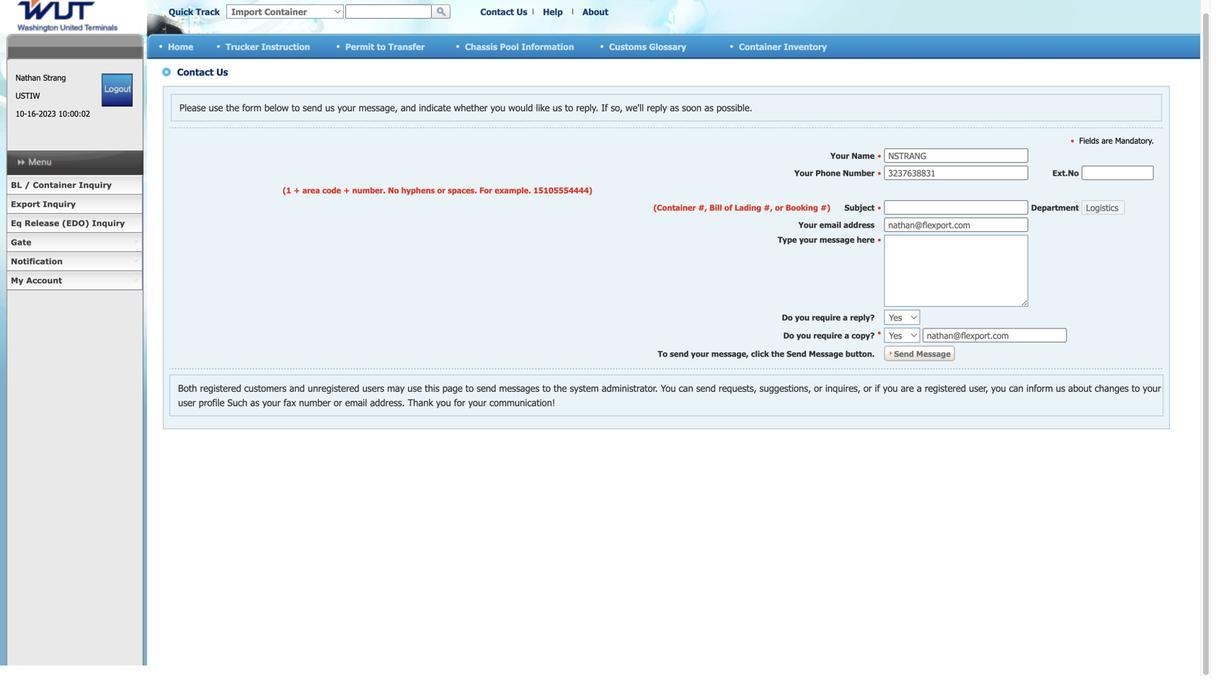 Task type: describe. For each thing, give the bounding box(es) containing it.
contact
[[481, 6, 514, 17]]

10-16-2023 10:00:02
[[16, 109, 90, 119]]

help link
[[543, 6, 563, 17]]

export
[[11, 199, 40, 209]]

inquiry inside export inquiry link
[[43, 199, 76, 209]]

customs
[[609, 41, 647, 52]]

bl / container inquiry link
[[6, 176, 143, 195]]

customs glossary
[[609, 41, 687, 52]]

trucker
[[226, 41, 259, 52]]

my
[[11, 276, 23, 286]]

my account
[[11, 276, 62, 286]]

about link
[[583, 6, 609, 17]]

strang
[[43, 73, 66, 83]]

10:00:02
[[58, 109, 90, 119]]

container inventory
[[739, 41, 827, 52]]

to
[[377, 41, 386, 52]]

bl / container inquiry
[[11, 180, 112, 190]]

pool
[[500, 41, 519, 52]]

export inquiry link
[[6, 195, 143, 214]]

16-
[[27, 109, 39, 119]]

gate link
[[6, 233, 143, 252]]

10-
[[16, 109, 27, 119]]

nathan strang
[[16, 73, 66, 83]]

login image
[[102, 74, 133, 107]]

quick
[[169, 6, 193, 17]]

gate
[[11, 238, 31, 247]]

inquiry for container
[[79, 180, 112, 190]]

information
[[522, 41, 574, 52]]

ustiw
[[16, 91, 40, 101]]

2023
[[39, 109, 56, 119]]

eq release (edo) inquiry link
[[6, 214, 143, 233]]

us
[[517, 6, 528, 17]]

eq
[[11, 219, 22, 228]]



Task type: locate. For each thing, give the bounding box(es) containing it.
inquiry
[[79, 180, 112, 190], [43, 199, 76, 209], [92, 219, 125, 228]]

about
[[583, 6, 609, 17]]

my account link
[[6, 272, 143, 291]]

inquiry inside the bl / container inquiry link
[[79, 180, 112, 190]]

notification
[[11, 257, 63, 266]]

container
[[739, 41, 782, 52], [33, 180, 76, 190]]

1 vertical spatial inquiry
[[43, 199, 76, 209]]

chassis
[[465, 41, 498, 52]]

chassis pool information
[[465, 41, 574, 52]]

eq release (edo) inquiry
[[11, 219, 125, 228]]

instruction
[[262, 41, 310, 52]]

(edo)
[[62, 219, 89, 228]]

bl
[[11, 180, 22, 190]]

container up export inquiry
[[33, 180, 76, 190]]

2 vertical spatial inquiry
[[92, 219, 125, 228]]

/
[[25, 180, 30, 190]]

track
[[196, 6, 220, 17]]

inquiry up export inquiry link
[[79, 180, 112, 190]]

contact us link
[[481, 6, 528, 17]]

contact us
[[481, 6, 528, 17]]

inquiry inside the eq release (edo) inquiry link
[[92, 219, 125, 228]]

container left "inventory"
[[739, 41, 782, 52]]

container inside the bl / container inquiry link
[[33, 180, 76, 190]]

1 vertical spatial container
[[33, 180, 76, 190]]

export inquiry
[[11, 199, 76, 209]]

inquiry for (edo)
[[92, 219, 125, 228]]

inquiry down bl / container inquiry
[[43, 199, 76, 209]]

account
[[26, 276, 62, 286]]

trucker instruction
[[226, 41, 310, 52]]

quick track
[[169, 6, 220, 17]]

None text field
[[345, 4, 432, 19]]

1 horizontal spatial container
[[739, 41, 782, 52]]

inquiry right (edo)
[[92, 219, 125, 228]]

transfer
[[388, 41, 425, 52]]

notification link
[[6, 252, 143, 272]]

permit
[[345, 41, 374, 52]]

0 vertical spatial container
[[739, 41, 782, 52]]

release
[[24, 219, 59, 228]]

nathan
[[16, 73, 41, 83]]

help
[[543, 6, 563, 17]]

0 horizontal spatial container
[[33, 180, 76, 190]]

inventory
[[784, 41, 827, 52]]

home
[[168, 41, 193, 52]]

glossary
[[649, 41, 687, 52]]

permit to transfer
[[345, 41, 425, 52]]

0 vertical spatial inquiry
[[79, 180, 112, 190]]



Task type: vqa. For each thing, say whether or not it's contained in the screenshot.
second Find from the right
no



